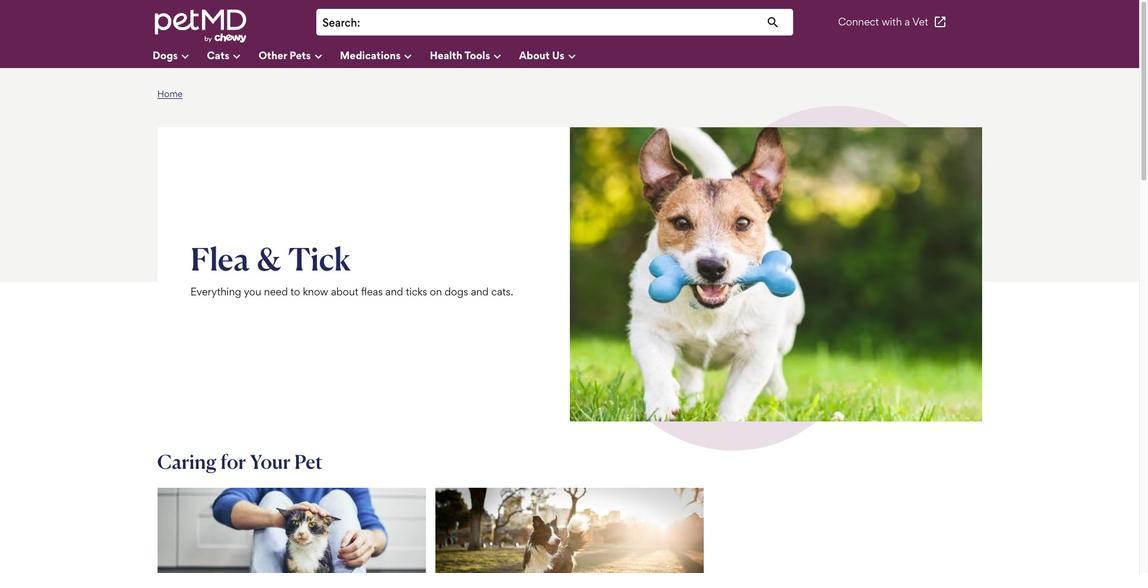 Task type: describe. For each thing, give the bounding box(es) containing it.
dogs
[[445, 286, 468, 298]]

1 and from the left
[[385, 286, 403, 298]]

flea & tick
[[190, 239, 351, 278]]

caring for your pet
[[157, 450, 323, 474]]

dogs button
[[153, 44, 207, 68]]

with
[[882, 16, 902, 28]]

health
[[430, 49, 462, 61]]

connect
[[838, 16, 879, 28]]

know
[[303, 286, 328, 298]]

health tools
[[430, 49, 490, 61]]

caring
[[157, 450, 216, 474]]

cats button
[[207, 44, 259, 68]]

medications button
[[340, 44, 430, 68]]

other pets button
[[259, 44, 340, 68]]

search
[[322, 16, 357, 30]]

for
[[220, 450, 246, 474]]

other pets
[[259, 49, 311, 61]]

everything you need to know about fleas and ticks on dogs and cats.
[[190, 286, 513, 298]]

pet
[[294, 450, 323, 474]]

about
[[519, 49, 550, 61]]

about us
[[519, 49, 564, 61]]

2 and from the left
[[471, 286, 489, 298]]

home link
[[157, 88, 183, 100]]

cats
[[207, 49, 230, 61]]

other
[[259, 49, 287, 61]]

a
[[905, 16, 910, 28]]

about
[[331, 286, 358, 298]]

to
[[290, 286, 300, 298]]



Task type: vqa. For each thing, say whether or not it's contained in the screenshot.
'storage tank'
no



Task type: locate. For each thing, give the bounding box(es) containing it.
on
[[430, 286, 442, 298]]

flea
[[190, 239, 250, 278]]

petmd home image
[[153, 8, 247, 44]]

you
[[244, 286, 261, 298]]

pets
[[289, 49, 311, 61]]

&
[[256, 239, 281, 278]]

home
[[157, 88, 183, 100]]

your
[[250, 450, 291, 474]]

dogs
[[153, 49, 178, 61]]

connect with a vet button
[[838, 8, 947, 36]]

vet
[[912, 16, 928, 28]]

and left ticks at left
[[385, 286, 403, 298]]

0 horizontal spatial and
[[385, 286, 403, 298]]

jack russell terrier dog running outside with a blue bone toy image
[[570, 127, 982, 422]]

everything
[[190, 286, 241, 298]]

cats.
[[491, 286, 513, 298]]

1 horizontal spatial and
[[471, 286, 489, 298]]

and left cats.
[[471, 286, 489, 298]]

about us button
[[519, 44, 593, 68]]

search :
[[322, 16, 360, 30]]

:
[[357, 16, 360, 30]]

fleas
[[361, 286, 383, 298]]

us
[[552, 49, 564, 61]]

connect with a vet
[[838, 16, 928, 28]]

and
[[385, 286, 403, 298], [471, 286, 489, 298]]

ticks
[[406, 286, 427, 298]]

tools
[[464, 49, 490, 61]]

None text field
[[366, 15, 788, 31]]

health tools button
[[430, 44, 519, 68]]

tick
[[288, 239, 351, 278]]

need
[[264, 286, 288, 298]]

medications
[[340, 49, 401, 61]]



